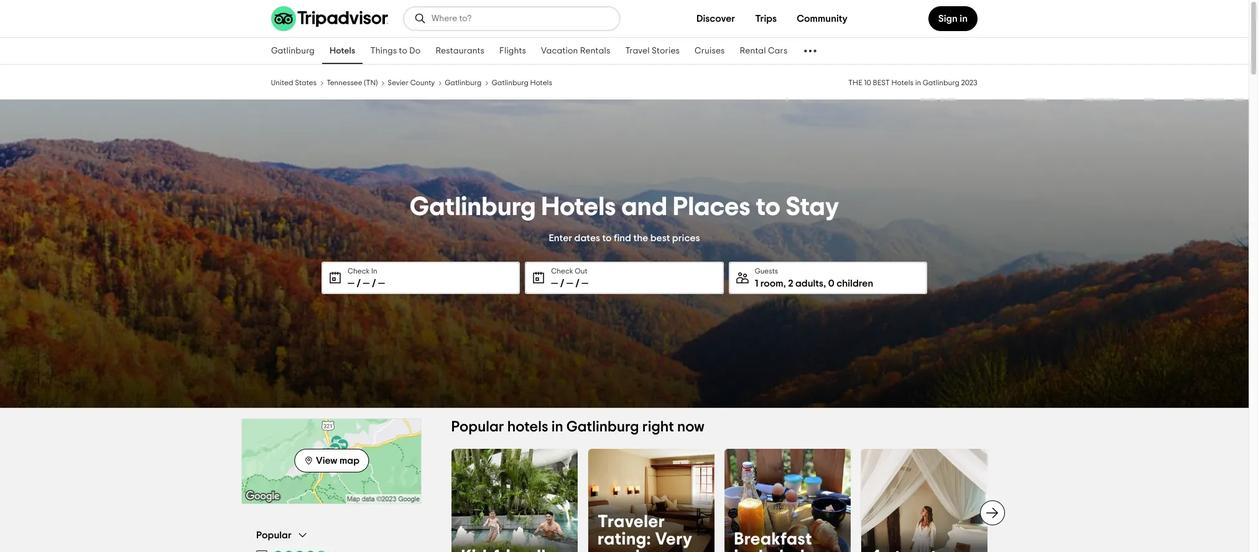Task type: vqa. For each thing, say whether or not it's contained in the screenshot.
hotels in the left bottom of the page
yes



Task type: describe. For each thing, give the bounding box(es) containing it.
the
[[634, 233, 649, 243]]

popular for popular
[[256, 531, 292, 540]]

tripadvisor image
[[271, 6, 388, 31]]

previous image
[[444, 506, 459, 521]]

guests
[[755, 267, 779, 275]]

states
[[295, 79, 317, 87]]

2 / from the left
[[372, 278, 376, 288]]

traveler rating: very good
[[598, 514, 693, 553]]

cruises link
[[688, 38, 733, 64]]

out
[[575, 267, 588, 275]]

very
[[656, 531, 693, 549]]

0
[[829, 278, 835, 288]]

places
[[673, 194, 751, 220]]

dates
[[575, 233, 601, 243]]

flights link
[[492, 38, 534, 64]]

in
[[371, 267, 378, 275]]

breakfast included link
[[725, 449, 852, 553]]

traveler
[[598, 514, 666, 531]]

1 vertical spatial in
[[916, 79, 922, 87]]

hotels
[[508, 420, 549, 435]]

2 , from the left
[[824, 278, 827, 288]]

breakfast
[[735, 531, 813, 549]]

hotels right best
[[892, 79, 915, 87]]

discover
[[697, 14, 736, 24]]

3 / from the left
[[561, 278, 565, 288]]

Search search field
[[432, 13, 610, 24]]

united
[[271, 79, 294, 87]]

1
[[755, 278, 759, 288]]

things
[[371, 47, 397, 55]]

community
[[797, 14, 848, 24]]

good
[[598, 549, 641, 553]]

the 10 best hotels in gatlinburg 2023
[[849, 79, 978, 87]]

sevier county
[[388, 79, 436, 87]]

cars
[[769, 47, 788, 55]]

county
[[411, 79, 436, 87]]

2023
[[962, 79, 978, 87]]

4 — from the left
[[552, 278, 558, 288]]

and
[[622, 194, 668, 220]]

1 / from the left
[[357, 278, 361, 288]]

1 horizontal spatial gatlinburg link
[[445, 77, 482, 87]]

children
[[837, 278, 874, 288]]

right
[[643, 420, 675, 435]]

rating:
[[598, 531, 652, 549]]

1 vertical spatial to
[[756, 194, 781, 220]]

popular group
[[256, 530, 407, 553]]

restaurants link
[[428, 38, 492, 64]]

best
[[874, 79, 891, 87]]

gatlinburg hotels
[[492, 79, 553, 87]]

discover button
[[687, 6, 746, 31]]

enter dates to find the best prices
[[549, 233, 700, 243]]

hotels up the tennessee
[[330, 47, 356, 55]]

tennessee
[[327, 79, 363, 87]]

view map button
[[294, 449, 369, 473]]

sign in
[[939, 14, 968, 24]]

flights
[[500, 47, 527, 55]]

popular hotels in gatlinburg right now
[[452, 420, 705, 435]]

stay
[[786, 194, 840, 220]]

rental cars
[[740, 47, 788, 55]]

view map
[[316, 456, 360, 466]]

gatlinburg hotels and places to stay
[[410, 194, 840, 220]]

check for check out — / — / —
[[552, 267, 574, 275]]



Task type: locate. For each thing, give the bounding box(es) containing it.
2 — from the left
[[363, 278, 370, 288]]

community button
[[787, 6, 858, 31]]

2 vertical spatial in
[[552, 420, 564, 435]]

traveler rating: very good link
[[588, 449, 715, 553]]

1 horizontal spatial popular
[[452, 420, 505, 435]]

popular up 4.0 of 5 bubbles image
[[256, 531, 292, 540]]

gatlinburg link down restaurants
[[445, 77, 482, 87]]

things to do link
[[363, 38, 428, 64]]

1 horizontal spatial in
[[916, 79, 922, 87]]

popular inside 'group'
[[256, 531, 292, 540]]

map
[[340, 456, 360, 466]]

hotels up the dates
[[542, 194, 616, 220]]

trips
[[756, 14, 777, 24]]

now
[[678, 420, 705, 435]]

trips button
[[746, 6, 787, 31]]

in right 'hotels'
[[552, 420, 564, 435]]

1 check from the left
[[348, 267, 370, 275]]

vacation
[[541, 47, 578, 55]]

to
[[399, 47, 408, 55], [756, 194, 781, 220], [603, 233, 612, 243]]

2
[[789, 278, 794, 288]]

2 horizontal spatial to
[[756, 194, 781, 220]]

0 horizontal spatial popular
[[256, 531, 292, 540]]

1 horizontal spatial ,
[[824, 278, 827, 288]]

2 check from the left
[[552, 267, 574, 275]]

enter
[[549, 233, 573, 243]]

0 horizontal spatial in
[[552, 420, 564, 435]]

search image
[[414, 12, 427, 25]]

5 — from the left
[[567, 278, 574, 288]]

2 vertical spatial to
[[603, 233, 612, 243]]

united states link
[[271, 77, 317, 87]]

hotels
[[330, 47, 356, 55], [530, 79, 553, 87], [892, 79, 915, 87], [542, 194, 616, 220]]

check
[[348, 267, 370, 275], [552, 267, 574, 275]]

find
[[614, 233, 632, 243]]

1 — from the left
[[348, 278, 355, 288]]

0 vertical spatial in
[[960, 14, 968, 24]]

guests 1 room , 2 adults , 0 children
[[755, 267, 874, 288]]

4 / from the left
[[576, 278, 580, 288]]

(tn)
[[365, 79, 378, 87]]

included
[[735, 549, 806, 553]]

travel stories
[[626, 47, 680, 55]]

to left do
[[399, 47, 408, 55]]

in right best
[[916, 79, 922, 87]]

vacation rentals
[[541, 47, 611, 55]]

prices
[[673, 233, 700, 243]]

10
[[865, 79, 872, 87]]

, left 2
[[784, 278, 786, 288]]

rentals
[[580, 47, 611, 55]]

—
[[348, 278, 355, 288], [363, 278, 370, 288], [378, 278, 385, 288], [552, 278, 558, 288], [567, 278, 574, 288], [582, 278, 589, 288]]

4.0 of 5 bubbles image
[[273, 551, 327, 553]]

room
[[761, 278, 784, 288]]

adults
[[796, 278, 824, 288]]

cruises
[[695, 47, 725, 55]]

1 horizontal spatial check
[[552, 267, 574, 275]]

travel
[[626, 47, 650, 55]]

1 , from the left
[[784, 278, 786, 288]]

tennessee (tn) link
[[327, 77, 378, 87]]

things to do
[[371, 47, 421, 55]]

1 horizontal spatial to
[[603, 233, 612, 243]]

gatlinburg link
[[264, 38, 322, 64], [445, 77, 482, 87]]

,
[[784, 278, 786, 288], [824, 278, 827, 288]]

in
[[960, 14, 968, 24], [916, 79, 922, 87], [552, 420, 564, 435]]

sevier
[[388, 79, 409, 87]]

to left stay
[[756, 194, 781, 220]]

0 horizontal spatial to
[[399, 47, 408, 55]]

gatlinburg link up united states link
[[264, 38, 322, 64]]

vacation rentals link
[[534, 38, 618, 64]]

restaurants
[[436, 47, 485, 55]]

in right the sign
[[960, 14, 968, 24]]

check left out
[[552, 267, 574, 275]]

next image
[[986, 506, 1001, 521]]

sign in link
[[929, 6, 978, 31]]

breakfast included
[[735, 531, 813, 553]]

1 vertical spatial gatlinburg link
[[445, 77, 482, 87]]

the
[[849, 79, 863, 87]]

united states
[[271, 79, 317, 87]]

3 — from the left
[[378, 278, 385, 288]]

stories
[[652, 47, 680, 55]]

sevier county link
[[388, 77, 436, 87]]

check in — / — / —
[[348, 267, 385, 288]]

check inside the check in — / — / —
[[348, 267, 370, 275]]

hotels down vacation
[[530, 79, 553, 87]]

sign
[[939, 14, 958, 24]]

popular for popular hotels in gatlinburg right now
[[452, 420, 505, 435]]

popular
[[452, 420, 505, 435], [256, 531, 292, 540]]

0 horizontal spatial ,
[[784, 278, 786, 288]]

check for check in — / — / —
[[348, 267, 370, 275]]

6 — from the left
[[582, 278, 589, 288]]

hotels link
[[322, 38, 363, 64]]

to left find
[[603, 233, 612, 243]]

popular left 'hotels'
[[452, 420, 505, 435]]

tennessee (tn)
[[327, 79, 378, 87]]

None search field
[[405, 7, 620, 30]]

0 horizontal spatial check
[[348, 267, 370, 275]]

rental
[[740, 47, 767, 55]]

gatlinburg
[[271, 47, 315, 55], [445, 79, 482, 87], [492, 79, 529, 87], [924, 79, 960, 87], [410, 194, 536, 220], [567, 420, 640, 435]]

do
[[410, 47, 421, 55]]

1 vertical spatial popular
[[256, 531, 292, 540]]

view
[[316, 456, 338, 466]]

check out — / — / —
[[552, 267, 589, 288]]

0 vertical spatial to
[[399, 47, 408, 55]]

/
[[357, 278, 361, 288], [372, 278, 376, 288], [561, 278, 565, 288], [576, 278, 580, 288]]

, left 0
[[824, 278, 827, 288]]

2 horizontal spatial in
[[960, 14, 968, 24]]

travel stories link
[[618, 38, 688, 64]]

0 horizontal spatial gatlinburg link
[[264, 38, 322, 64]]

check left in
[[348, 267, 370, 275]]

0 vertical spatial gatlinburg link
[[264, 38, 322, 64]]

check inside the "check out — / — / —"
[[552, 267, 574, 275]]

rental cars link
[[733, 38, 796, 64]]

best
[[651, 233, 671, 243]]

0 vertical spatial popular
[[452, 420, 505, 435]]



